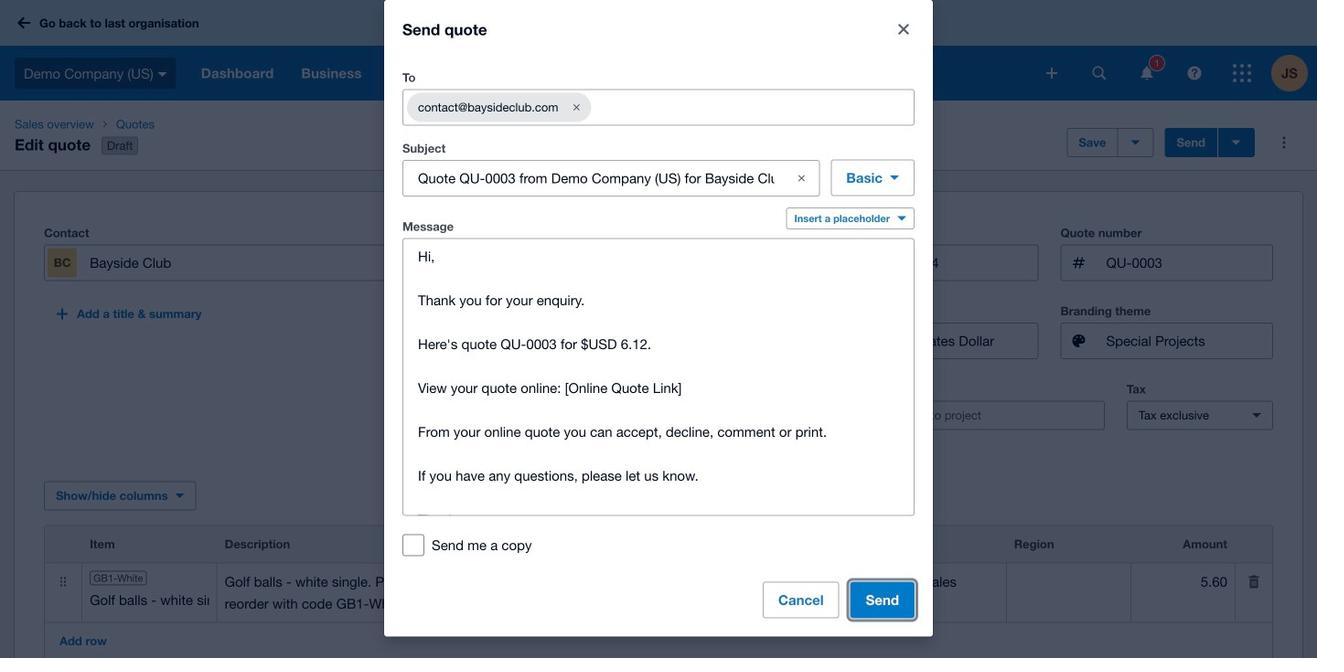 Task type: describe. For each thing, give the bounding box(es) containing it.
1 horizontal spatial svg image
[[1141, 66, 1153, 80]]

2 horizontal spatial svg image
[[1233, 64, 1252, 82]]

line items element
[[44, 526, 1273, 659]]



Task type: vqa. For each thing, say whether or not it's contained in the screenshot.
search field
no



Task type: locate. For each thing, give the bounding box(es) containing it.
None field
[[591, 90, 914, 125], [403, 161, 776, 196], [870, 246, 1038, 280], [1132, 564, 1235, 601], [591, 90, 914, 125], [403, 161, 776, 196], [870, 246, 1038, 280], [1132, 564, 1235, 601]]

svg image
[[1233, 64, 1252, 82], [1141, 66, 1153, 80], [158, 72, 167, 77]]

banner
[[0, 0, 1317, 101]]

svg image
[[17, 17, 30, 29], [1093, 66, 1107, 80], [1188, 66, 1202, 80], [1047, 68, 1058, 79]]

0 horizontal spatial svg image
[[158, 72, 167, 77]]

None text field
[[1105, 246, 1273, 280], [217, 564, 465, 623], [1105, 246, 1273, 280], [217, 564, 465, 623]]

None text field
[[403, 239, 914, 516], [635, 324, 803, 359], [403, 239, 914, 516], [635, 324, 803, 359]]

dialog
[[384, 0, 933, 637]]

clear subject image
[[783, 160, 820, 197]]



